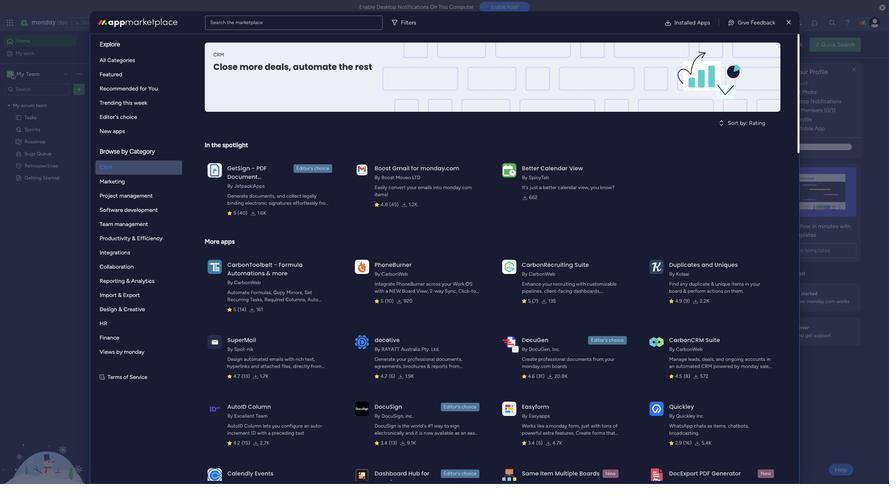 Task type: locate. For each thing, give the bounding box(es) containing it.
binding
[[228, 200, 244, 206]]

create up within
[[576, 431, 591, 437]]

4.6
[[528, 374, 535, 380]]

desktop up 'filters' dropdown button
[[377, 4, 397, 10]]

monday.com up the '4.6 (31)'
[[522, 364, 551, 370]]

0 horizontal spatial desktop
[[377, 4, 397, 10]]

invite for invite your teammates and start collaborating
[[185, 254, 199, 261]]

boost up easily
[[382, 175, 395, 181]]

documents
[[567, 357, 592, 363]]

getsign
[[228, 164, 250, 173]]

management up productivity & efficiency
[[115, 221, 148, 228]]

5 for carbonrecruiting suite
[[528, 298, 531, 304]]

0 vertical spatial suite
[[575, 261, 590, 269]]

spicytab
[[529, 175, 550, 181]]

learn for help
[[783, 333, 795, 339]]

0 vertical spatial notifications
[[398, 4, 429, 10]]

into inside easily convert your emails into monday.com items!
[[434, 185, 442, 191]]

1 horizontal spatial suite
[[706, 336, 721, 345]]

0 vertical spatial by
[[121, 148, 128, 156]]

within
[[582, 438, 596, 444]]

5 (10)
[[381, 298, 394, 304]]

with right id
[[257, 431, 267, 437]]

create inside create professional documents from your monday.com boards
[[522, 357, 537, 363]]

1 vertical spatial -
[[274, 261, 277, 269]]

2 3.4 from the left
[[528, 441, 535, 447]]

0 vertical spatial as
[[708, 423, 713, 429]]

2 horizontal spatial crm
[[702, 364, 713, 370]]

management up development
[[119, 193, 153, 199]]

1 vertical spatial in
[[746, 281, 750, 287]]

boost for gmail
[[375, 164, 391, 173]]

0 vertical spatial management
[[119, 193, 153, 199]]

reporting & analytics
[[100, 278, 155, 285]]

circle o image for invite
[[766, 108, 770, 113]]

monday.com inside getting started learn how monday.com works
[[807, 299, 836, 305]]

0 horizontal spatial to
[[375, 438, 380, 444]]

more
[[205, 238, 220, 246]]

boost left gmail on the top of the page
[[375, 164, 391, 173]]

1 vertical spatial lottie animation element
[[0, 413, 91, 485]]

by up works
[[522, 414, 528, 420]]

boards down signatures
[[269, 207, 284, 214]]

team management
[[100, 221, 148, 228]]

getting inside list box
[[25, 175, 42, 181]]

public board image
[[15, 114, 22, 121], [240, 144, 248, 152], [15, 175, 22, 181]]

in up sales
[[767, 357, 771, 363]]

0 horizontal spatial generate
[[228, 193, 248, 199]]

option
[[0, 99, 91, 101]]

browse
[[100, 148, 120, 156]]

lottie animation element
[[554, 31, 754, 58], [0, 413, 91, 485]]

explore down "made"
[[785, 247, 804, 254]]

editor's for docusign
[[444, 404, 461, 410]]

1 vertical spatial boost
[[382, 175, 395, 181]]

1 horizontal spatial getting
[[783, 291, 801, 297]]

apps image
[[812, 19, 819, 26]]

and inside help center learn and get support
[[796, 333, 805, 339]]

notifications image
[[765, 19, 772, 26]]

enable inside button
[[492, 4, 506, 10]]

you right lets
[[272, 423, 280, 429]]

search right the quick
[[838, 41, 856, 48]]

give right v2 user feedback image
[[769, 41, 780, 48]]

& down client-
[[549, 296, 552, 302]]

- left formula
[[274, 261, 277, 269]]

1 horizontal spatial create
[[576, 431, 591, 437]]

design & creative
[[100, 306, 145, 313]]

get inside help center learn and get support
[[806, 333, 813, 339]]

&
[[132, 235, 136, 242], [267, 270, 271, 278], [771, 270, 774, 277], [126, 278, 130, 285], [712, 281, 715, 287], [684, 288, 687, 295], [118, 292, 122, 299], [549, 296, 552, 302], [119, 306, 122, 313], [427, 364, 431, 370]]

apps right more
[[221, 238, 235, 246]]

finance
[[100, 335, 119, 341]]

same item multiple boards
[[522, 470, 600, 478]]

3.4 left (5)
[[528, 441, 535, 447]]

with inside enhance your recruiting with customizable pipelines, client-facing dashboards, automation & more.
[[577, 281, 586, 287]]

autoid inside autoid column by excellent team
[[228, 403, 247, 411]]

use
[[381, 438, 389, 444]]

in the spotlight
[[205, 141, 248, 149]]

1 vertical spatial for
[[411, 164, 419, 173]]

deals, inside manage leads, deals, and ongoing accounts in an automated crm powered by monday sales crm.
[[703, 357, 715, 363]]

supermail by spot-nik
[[228, 336, 256, 353]]

1 horizontal spatial directly
[[534, 438, 551, 444]]

app logo image for phoneburner
[[355, 260, 369, 274]]

0 vertical spatial lottie animation element
[[554, 31, 754, 58]]

0 vertical spatial deals,
[[265, 61, 291, 73]]

duplicates
[[670, 261, 701, 269]]

2 4.7 from the left
[[381, 374, 388, 380]]

your down "christina!"
[[162, 45, 174, 51]]

0 horizontal spatial more
[[240, 61, 263, 73]]

app logo image for carbontoolbelt - formula automations & more
[[208, 260, 222, 274]]

directly down extra
[[534, 438, 551, 444]]

2 vertical spatial for
[[422, 470, 430, 478]]

uniques
[[715, 261, 739, 269]]

carbonweb inside phoneburner by carbonweb
[[382, 271, 408, 277]]

apps for more apps
[[221, 238, 235, 246]]

choice for docusign
[[462, 404, 477, 410]]

carbontoolbelt
[[228, 261, 273, 269]]

docusign up electronically in the bottom left of the page
[[375, 423, 397, 429]]

0 vertical spatial explore
[[100, 40, 120, 48]]

public board image
[[140, 144, 148, 152]]

inc.
[[553, 347, 561, 353]]

1 3.4 from the left
[[381, 441, 388, 447]]

0 vertical spatial boost
[[375, 164, 391, 173]]

with up files,
[[285, 357, 295, 363]]

recommended for you
[[100, 85, 158, 92]]

apps marketplace image
[[98, 18, 177, 27]]

autoid up increment at the bottom left
[[228, 423, 243, 429]]

my team
[[16, 71, 40, 77]]

update feed (inbox)
[[141, 195, 200, 203]]

crm close more deals, automate the rest
[[213, 52, 372, 73]]

enable for enable desktop notifications on this computer
[[360, 4, 376, 10]]

learn down the center
[[783, 333, 795, 339]]

documents, up electronic
[[250, 193, 276, 199]]

pdf inside getsign - pdf document generation and esign collection
[[257, 164, 267, 173]]

give
[[738, 19, 750, 26], [769, 41, 780, 48]]

1 vertical spatial complete
[[773, 116, 796, 123]]

(13) for 3.4 (13)
[[389, 441, 398, 447]]

explore
[[100, 40, 120, 48], [785, 247, 804, 254]]

1 vertical spatial emails
[[270, 357, 284, 363]]

apps inside button
[[698, 19, 711, 26]]

circle o image left upload at the right
[[766, 90, 770, 95]]

templates inside boost your workflow in minutes with ready-made templates
[[791, 232, 817, 238]]

4.7 left (6)
[[381, 374, 388, 380]]

inbox image
[[781, 19, 788, 26]]

0 horizontal spatial crm
[[100, 164, 112, 171]]

design inside design automated emails with rich text, hyperlinks and attached files, directly from monday.com
[[228, 357, 243, 363]]

by for views
[[116, 349, 123, 356]]

8 > from the left
[[504, 156, 507, 162]]

as down sign
[[455, 431, 460, 437]]

0 horizontal spatial for
[[140, 85, 147, 92]]

circle o image inside install our mobile app link
[[766, 126, 770, 132]]

and inside good morning, christina! quickly access your recent boards, inbox and workspaces
[[229, 45, 238, 51]]

1 horizontal spatial an
[[461, 431, 467, 437]]

invite members image
[[796, 19, 804, 26]]

pipelines,
[[522, 288, 543, 295]]

your up the account
[[796, 68, 809, 76]]

for right hub
[[422, 470, 430, 478]]

them.
[[732, 288, 745, 295]]

2 professional from the left
[[539, 357, 566, 363]]

1 monday dev > my team > my scrum team from the left
[[149, 156, 242, 162]]

Search in workspace field
[[15, 85, 59, 93]]

directly inside design automated emails with rich text, hyperlinks and attached files, directly from monday.com
[[293, 364, 310, 370]]

phoneburner up integrate
[[375, 261, 412, 269]]

files,
[[282, 364, 292, 370]]

from
[[319, 200, 330, 206], [593, 357, 604, 363], [311, 364, 322, 370], [449, 364, 460, 370]]

creative
[[124, 306, 145, 313]]

1 vertical spatial apps
[[221, 238, 235, 246]]

documents, inside generate documents, and collect legally binding electronic signatures effortlessly from your monday.com boards
[[250, 193, 276, 199]]

2 vertical spatial learn
[[783, 333, 795, 339]]

design up hyperlinks
[[228, 357, 243, 363]]

1 vertical spatial column
[[244, 423, 262, 429]]

0 vertical spatial help
[[783, 325, 794, 331]]

the down inc.
[[403, 423, 410, 429]]

explore up all
[[100, 40, 120, 48]]

explore inside explore templates button
[[785, 247, 804, 254]]

carbonweb up integrate
[[382, 271, 408, 277]]

(13)
[[242, 374, 250, 380], [389, 441, 398, 447]]

your inside upload your photo link
[[791, 89, 802, 96]]

& inside enhance your recruiting with customizable pipelines, client-facing dashboards, automation & more.
[[549, 296, 552, 302]]

you inside autoid column lets you configure an auto- increment id with a preceding text
[[272, 423, 280, 429]]

boost inside boost your workflow in minutes with ready-made templates
[[759, 223, 774, 230]]

enable desktop notifications on this computer
[[360, 4, 474, 10]]

terms of use image
[[100, 374, 105, 382]]

apps right installed
[[698, 19, 711, 26]]

export
[[123, 292, 140, 299]]

notifications up filters at the top of page
[[398, 4, 429, 10]]

as right chats at the bottom right of the page
[[708, 423, 713, 429]]

easyform by easyapps
[[522, 403, 550, 420]]

generate up agreements,
[[375, 357, 396, 363]]

1 horizontal spatial notifications
[[811, 98, 842, 105]]

increment
[[228, 431, 250, 437]]

1 horizontal spatial is
[[420, 431, 423, 437]]

management for team management
[[115, 221, 148, 228]]

the right in
[[212, 141, 221, 149]]

1 vertical spatial generate
[[375, 357, 396, 363]]

1 vertical spatial into
[[552, 438, 561, 444]]

1 vertical spatial boards
[[552, 364, 568, 370]]

2 vertical spatial an
[[461, 431, 467, 437]]

3 monday dev > my team > my scrum team from the left
[[350, 156, 442, 162]]

convert
[[389, 185, 406, 191]]

an up crm.
[[670, 364, 675, 370]]

monday.com down agreements,
[[375, 371, 404, 377]]

generate for generate your professional documents, agreements, brochures & reports from monday.com
[[375, 357, 396, 363]]

0 vertical spatial workspaces
[[240, 45, 270, 51]]

by down ongoing
[[735, 364, 740, 370]]

0 horizontal spatial 3.4
[[381, 441, 388, 447]]

desktop inside enable desktop notifications link
[[790, 98, 810, 105]]

click-
[[459, 288, 472, 295]]

crm inside crm close more deals, automate the rest
[[213, 52, 224, 58]]

(13) for 4.7 (13)
[[242, 374, 250, 380]]

start
[[254, 254, 266, 261]]

from down the text,
[[311, 364, 322, 370]]

public board image for tasks
[[15, 114, 22, 121]]

0 vertical spatial (13)
[[242, 374, 250, 380]]

my work
[[16, 50, 34, 56]]

suite inside the "carboncrm suite by carbonweb"
[[706, 336, 721, 345]]

1 vertical spatial more
[[272, 270, 288, 278]]

crm down inbox
[[213, 52, 224, 58]]

the inside the docusign is the world's #1 way to sign electronically and it is now available as an easy to use monday.com app
[[403, 423, 410, 429]]

1 circle o image from the top
[[766, 99, 770, 104]]

see
[[82, 20, 90, 26]]

by right browse
[[121, 148, 128, 156]]

and inside getsign - pdf document generation and esign collection
[[261, 182, 273, 190]]

3.4 for 3.4 (13)
[[381, 441, 388, 447]]

2 docusign from the top
[[375, 423, 397, 429]]

1 horizontal spatial lottie animation element
[[554, 31, 754, 58]]

app logo image for quickley
[[650, 402, 664, 416]]

manage
[[670, 357, 688, 363]]

suite
[[575, 261, 590, 269], [706, 336, 721, 345]]

public board image up getsign
[[240, 144, 248, 152]]

1 image
[[786, 15, 793, 23]]

by up enhance
[[522, 271, 528, 277]]

2 vertical spatial public board image
[[15, 175, 22, 181]]

complete profile
[[773, 116, 813, 123]]

collect
[[287, 193, 302, 199]]

your up sync,
[[442, 281, 452, 287]]

4.6 (31)
[[528, 374, 545, 380]]

1 horizontal spatial apps
[[698, 19, 711, 26]]

inc.
[[406, 414, 414, 420]]

app logo image for better calendar view
[[503, 163, 517, 178]]

calendar
[[541, 164, 568, 173]]

1 vertical spatial phoneburner
[[397, 281, 425, 287]]

by down docugen
[[522, 347, 528, 353]]

1 4.7 from the left
[[234, 374, 240, 380]]

0 vertical spatial design
[[100, 306, 117, 313]]

(13) down hyperlinks
[[242, 374, 250, 380]]

app logo image for boost gmail for monday.com
[[355, 163, 369, 178]]

just inside works like a monday form, just with tons of powerful extra features. create forms that sync directly into monday, within seconds.
[[582, 423, 590, 429]]

5 > from the left
[[378, 156, 381, 162]]

app logo image
[[208, 163, 222, 178], [503, 163, 517, 178], [355, 163, 369, 178], [208, 260, 222, 274], [355, 260, 369, 274], [503, 260, 517, 274], [650, 260, 664, 274], [208, 335, 222, 349], [355, 335, 369, 349], [503, 335, 517, 349], [650, 335, 664, 349], [208, 402, 222, 416], [355, 402, 369, 416], [503, 402, 517, 416], [650, 402, 664, 416], [208, 469, 222, 483], [355, 469, 369, 483], [503, 469, 517, 483], [650, 469, 664, 483]]

by up manage
[[670, 347, 675, 353]]

2 horizontal spatial in
[[813, 223, 817, 230]]

1 docusign from the top
[[375, 403, 402, 411]]

1 vertical spatial apps
[[253, 183, 265, 189]]

features.
[[556, 431, 575, 437]]

of up that
[[613, 423, 618, 429]]

1 vertical spatial of
[[613, 423, 618, 429]]

column up the excellent in the left of the page
[[248, 403, 271, 411]]

suite for carboncrm suite
[[706, 336, 721, 345]]

1 horizontal spatial explore
[[785, 247, 804, 254]]

is right it
[[420, 431, 423, 437]]

the left rest
[[339, 61, 353, 73]]

1 horizontal spatial apps
[[221, 238, 235, 246]]

a down integrate
[[386, 288, 388, 295]]

1 horizontal spatial -
[[274, 261, 277, 269]]

sign
[[451, 423, 460, 429]]

your down more
[[200, 254, 212, 261]]

1 vertical spatial pdf
[[700, 470, 711, 478]]

0 vertical spatial templates
[[791, 232, 817, 238]]

crm for crm
[[100, 164, 112, 171]]

3 > from the left
[[278, 156, 281, 162]]

boost your workflow in minutes with ready-made templates
[[759, 223, 852, 238]]

made
[[776, 232, 790, 238]]

5 (7)
[[528, 298, 539, 304]]

templates image image
[[761, 168, 855, 217]]

for for boost
[[411, 164, 419, 173]]

automated down leads,
[[676, 364, 701, 370]]

items,
[[714, 423, 727, 429]]

spotlight
[[223, 141, 248, 149]]

give left feedback
[[738, 19, 750, 26]]

quickley
[[670, 403, 695, 411], [677, 414, 696, 420]]

autoid inside autoid column lets you configure an auto- increment id with a preceding text
[[228, 423, 243, 429]]

monday.com down 'all'
[[443, 185, 472, 191]]

you right view,
[[591, 185, 599, 191]]

0 vertical spatial more
[[240, 61, 263, 73]]

getting for getting started learn how monday.com works
[[783, 291, 801, 297]]

extra
[[543, 431, 554, 437]]

with inside design automated emails with rich text, hyperlinks and attached files, directly from monday.com
[[285, 357, 295, 363]]

public board image left tasks
[[15, 114, 22, 121]]

emails inside design automated emails with rich text, hyperlinks and attached files, directly from monday.com
[[270, 357, 284, 363]]

1 vertical spatial get
[[806, 333, 813, 339]]

1 horizontal spatial you
[[591, 185, 599, 191]]

list box
[[0, 98, 91, 280]]

0 vertical spatial emails
[[418, 185, 432, 191]]

apps
[[113, 128, 125, 135], [221, 238, 235, 246]]

professional inside generate your professional documents, agreements, brochures & reports from monday.com
[[408, 357, 435, 363]]

management
[[119, 193, 153, 199], [115, 221, 148, 228]]

gmail
[[393, 164, 410, 173]]

0 vertical spatial you
[[591, 185, 599, 191]]

0 vertical spatial just
[[530, 185, 538, 191]]

autoid for autoid column by excellent team
[[228, 403, 247, 411]]

boards,
[[193, 45, 212, 51]]

1 horizontal spatial just
[[582, 423, 590, 429]]

that
[[607, 431, 616, 437]]

with up dashboards,
[[577, 281, 586, 287]]

just right it's
[[530, 185, 538, 191]]

team inside autoid column by excellent team
[[256, 414, 268, 420]]

by inside phoneburner by carbonweb
[[375, 271, 381, 277]]

carbonweb inside the carbontoolbelt - formula automations & more by carbonweb
[[234, 280, 261, 286]]

and up 'powered'
[[717, 357, 725, 363]]

circle o image
[[766, 90, 770, 95], [766, 117, 770, 122]]

monday.com inside create professional documents from your monday.com boards
[[522, 364, 551, 370]]

sync
[[522, 438, 533, 444]]

generate for generate documents, and collect legally binding electronic signatures effortlessly from your monday.com boards
[[228, 193, 248, 199]]

required
[[265, 297, 285, 303]]

1 vertical spatial notifications
[[811, 98, 842, 105]]

crm for crm close more deals, automate the rest
[[213, 52, 224, 58]]

dapulse close image
[[880, 4, 886, 11]]

1 vertical spatial docusign
[[375, 423, 397, 429]]

complete for complete profile
[[773, 116, 796, 123]]

and inside design automated emails with rich text, hyperlinks and attached files, directly from monday.com
[[251, 364, 259, 370]]

apps up browse by category
[[113, 128, 125, 135]]

get left inspired
[[776, 270, 784, 277]]

2 > from the left
[[203, 156, 206, 162]]

way down across
[[435, 288, 444, 295]]

an up text
[[304, 423, 310, 429]]

1 horizontal spatial design
[[228, 357, 243, 363]]

apps for new apps
[[113, 128, 125, 135]]

feedback
[[781, 41, 803, 48]]

sync,
[[445, 288, 458, 295]]

editor's choice for getsign - pdf document generation and esign collection
[[297, 166, 329, 172]]

better calendar view by spicytab
[[522, 164, 584, 181]]

1 vertical spatial invite
[[185, 254, 199, 261]]

desktop up invite team members (0/1)
[[790, 98, 810, 105]]

profile down invite team members (0/1)
[[798, 116, 813, 123]]

column for autoid column lets you configure an auto- increment id with a preceding text
[[244, 423, 262, 429]]

1 horizontal spatial workspaces
[[240, 45, 270, 51]]

3 circle o image from the top
[[766, 126, 770, 132]]

lottie animation image
[[0, 413, 91, 485]]

a left better
[[540, 185, 542, 191]]

get down the center
[[806, 333, 813, 339]]

install our mobile app
[[773, 126, 825, 132]]

team inside the workspace selection element
[[26, 71, 40, 77]]

as
[[708, 423, 713, 429], [455, 431, 460, 437]]

for inside dashboard hub for monday.com
[[422, 470, 430, 478]]

and left it
[[406, 431, 414, 437]]

1 horizontal spatial crm
[[213, 52, 224, 58]]

christina overa image
[[870, 17, 881, 28]]

app logo image for calendly events
[[208, 469, 222, 483]]

pdf up document
[[257, 164, 267, 173]]

circle o image for install
[[766, 126, 770, 132]]

with inside autoid column lets you configure an auto- increment id with a preceding text
[[257, 431, 267, 437]]

1 horizontal spatial as
[[708, 423, 713, 429]]

way inside the docusign is the world's #1 way to sign electronically and it is now available as an easy to use monday.com app
[[435, 423, 443, 429]]

with right minutes
[[841, 223, 852, 230]]

1 vertical spatial by
[[116, 349, 123, 356]]

apps right 'jetpack'
[[253, 183, 265, 189]]

from right effortlessly
[[319, 200, 330, 206]]

monday.com inside design automated emails with rich text, hyperlinks and attached files, directly from monday.com
[[228, 371, 256, 377]]

phoneburner up board
[[397, 281, 425, 287]]

1 horizontal spatial boards
[[552, 364, 568, 370]]

1 vertical spatial getting
[[783, 291, 801, 297]]

1 horizontal spatial into
[[552, 438, 561, 444]]

your inside enhance your recruiting with customizable pipelines, client-facing dashboards, automation & more.
[[543, 281, 553, 287]]

circle o image for enable
[[766, 99, 770, 104]]

0 vertical spatial apps
[[698, 19, 711, 26]]

and up signatures
[[277, 193, 285, 199]]

formulas,
[[251, 290, 272, 296]]

this
[[123, 99, 133, 106]]

help
[[783, 325, 794, 331], [836, 467, 848, 474]]

4.7 for supermail
[[234, 374, 240, 380]]

complete up install at the top right of page
[[773, 116, 796, 123]]

in inside 'find any duplicate & unique items in your board & perform actions on them.'
[[746, 281, 750, 287]]

retrospectives up the getting started
[[25, 163, 58, 169]]

1 horizontal spatial documents,
[[436, 357, 463, 363]]

explore for explore
[[100, 40, 120, 48]]

& up actions
[[712, 281, 715, 287]]

- inside the carbontoolbelt - formula automations & more by carbonweb
[[274, 261, 277, 269]]

generate
[[228, 193, 248, 199], [375, 357, 396, 363]]

2 horizontal spatial new
[[761, 471, 772, 477]]

circle o image
[[766, 99, 770, 104], [766, 108, 770, 113], [766, 126, 770, 132]]

columns,
[[286, 297, 307, 303]]

circle o image for complete
[[766, 117, 770, 122]]

add to favorites image
[[216, 144, 223, 151]]

by inside supermail by spot-nik
[[228, 347, 233, 353]]

monday inside works like a monday form, just with tons of powerful extra features. create forms that sync directly into monday, within seconds.
[[550, 423, 568, 429]]

1 horizontal spatial retrospectives
[[150, 144, 190, 151]]

- inside getsign - pdf document generation and esign collection
[[252, 164, 255, 173]]

0 horizontal spatial suite
[[575, 261, 590, 269]]

0 vertical spatial -
[[252, 164, 255, 173]]

notifications for enable desktop notifications
[[811, 98, 842, 105]]

monday.com down hyperlinks
[[228, 371, 256, 377]]

docusign inside the docusign is the world's #1 way to sign electronically and it is now available as an easy to use monday.com app
[[375, 423, 397, 429]]

1 vertical spatial design
[[228, 357, 243, 363]]

crm up marketing at the left of page
[[100, 164, 112, 171]]

and left attached
[[251, 364, 259, 370]]

1 horizontal spatial give
[[769, 41, 780, 48]]

0 vertical spatial apps
[[113, 128, 125, 135]]

for up the 'ltd'
[[411, 164, 419, 173]]

from inside create professional documents from your monday.com boards
[[593, 357, 604, 363]]

now!
[[507, 4, 519, 10]]

column up id
[[244, 423, 262, 429]]

and down new
[[385, 296, 393, 302]]

monday.com inside dashboard hub for monday.com
[[375, 479, 414, 485]]

by inside manage leads, deals, and ongoing accounts in an automated crm powered by monday sales crm.
[[735, 364, 740, 370]]

1 professional from the left
[[408, 357, 435, 363]]

0 vertical spatial profile
[[810, 68, 829, 76]]

chats
[[695, 423, 707, 429]]

know?
[[601, 185, 615, 191]]

0 vertical spatial crm
[[213, 52, 224, 58]]

help for help
[[836, 467, 848, 474]]

home button
[[4, 36, 76, 47]]

circle o image right 'by:'
[[766, 117, 770, 122]]

way
[[435, 288, 444, 295], [435, 423, 443, 429]]

1 vertical spatial autoid
[[228, 423, 243, 429]]

0 horizontal spatial emails
[[270, 357, 284, 363]]

1 autoid from the top
[[228, 403, 247, 411]]

column inside autoid column by excellent team
[[248, 403, 271, 411]]

sort
[[728, 120, 739, 126]]

for for dashboard
[[422, 470, 430, 478]]

in inside manage leads, deals, and ongoing accounts in an automated crm powered by monday sales crm.
[[767, 357, 771, 363]]

7 > from the left
[[479, 156, 482, 162]]

notifications up the '(0/1)'
[[811, 98, 842, 105]]

by left spot-
[[228, 347, 233, 353]]

0 horizontal spatial apps
[[253, 183, 265, 189]]

4.8 (45)
[[381, 202, 399, 208]]

inspired
[[786, 270, 806, 277]]

generate your professional documents, agreements, brochures & reports from monday.com
[[375, 357, 463, 377]]

0 vertical spatial docusign
[[375, 403, 402, 411]]

(9)
[[684, 298, 691, 304]]

by left the excellent in the left of the page
[[228, 414, 233, 420]]

help inside help button
[[836, 467, 848, 474]]

1 vertical spatial explore
[[785, 247, 804, 254]]

select product image
[[6, 19, 13, 26]]

2 circle o image from the top
[[766, 108, 770, 113]]

by left rayatt
[[375, 347, 381, 353]]

1 vertical spatial desktop
[[790, 98, 810, 105]]

your inside generate your professional documents, agreements, brochures & reports from monday.com
[[397, 357, 407, 363]]

0 horizontal spatial -
[[252, 164, 255, 173]]

1 vertical spatial way
[[435, 423, 443, 429]]

0 vertical spatial column
[[248, 403, 271, 411]]

editor's choice for dashboard hub for monday.com
[[444, 471, 477, 477]]

auto-
[[311, 423, 323, 429]]

2 autoid from the top
[[228, 423, 243, 429]]

carbonweb inside carbonrecruiting suite by carbonweb
[[529, 271, 556, 277]]

workspaces
[[240, 45, 270, 51], [152, 293, 187, 300]]

help center learn and get support
[[783, 325, 832, 339]]

retrospectives inside "quick search results" 'list box'
[[150, 144, 190, 151]]

1 horizontal spatial new
[[606, 471, 616, 477]]

an inside autoid column lets you configure an auto- increment id with a preceding text
[[304, 423, 310, 429]]

boards inside create professional documents from your monday.com boards
[[552, 364, 568, 370]]

1 vertical spatial automated
[[676, 364, 701, 370]]

2 circle o image from the top
[[766, 117, 770, 122]]

circle o image inside complete profile link
[[766, 117, 770, 122]]

1 circle o image from the top
[[766, 90, 770, 95]]

and left start
[[244, 254, 253, 261]]

by inside duplicates and uniques by kolaai
[[670, 271, 675, 277]]



Task type: describe. For each thing, give the bounding box(es) containing it.
boards inside generate documents, and collect legally binding electronic signatures effortlessly from your monday.com boards
[[269, 207, 284, 214]]

enable for enable now!
[[492, 4, 506, 10]]

my inside list box
[[13, 102, 20, 109]]

id
[[251, 431, 256, 437]]

category
[[129, 148, 155, 156]]

suite for carbonrecruiting suite
[[575, 261, 590, 269]]

column for autoid column by excellent team
[[248, 403, 271, 411]]

and inside integrate phoneburner across your work os with a new board view, 2-way sync, click-to- dial, and custom automations.
[[385, 296, 393, 302]]

desktop for enable desktop notifications
[[790, 98, 810, 105]]

0 vertical spatial to
[[445, 423, 449, 429]]

view
[[570, 164, 584, 173]]

new for same item multiple boards
[[606, 471, 616, 477]]

monday.com inside easily convert your emails into monday.com items!
[[443, 185, 472, 191]]

my inside the workspace selection element
[[16, 71, 24, 77]]

inc
[[697, 414, 704, 420]]

boost for your
[[759, 223, 774, 230]]

& left creative
[[119, 306, 122, 313]]

all
[[100, 57, 106, 64]]

learn for getting
[[783, 299, 795, 305]]

choice for getsign - pdf document generation and esign collection
[[315, 166, 329, 172]]

way inside integrate phoneburner across your work os with a new board view, 2-way sync, click-to- dial, and custom automations.
[[435, 288, 444, 295]]

list box containing my scrum team
[[0, 98, 91, 280]]

by inside the "carboncrm suite by carbonweb"
[[670, 347, 675, 353]]

workspace selection element
[[7, 70, 41, 79]]

workspaces inside good morning, christina! quickly access your recent boards, inbox and workspaces
[[240, 45, 270, 51]]

integrate
[[375, 281, 395, 287]]

2 monday dev > my team > my scrum team link from the left
[[338, 86, 442, 166]]

emails inside easily convert your emails into monday.com items!
[[418, 185, 432, 191]]

terms of service
[[108, 374, 148, 381]]

on
[[430, 4, 438, 10]]

workspace image
[[7, 70, 14, 78]]

v2 bolt switch image
[[816, 41, 820, 48]]

give for give feedback
[[738, 19, 750, 26]]

boards
[[580, 470, 600, 478]]

spot-
[[234, 347, 247, 353]]

deals, inside crm close more deals, automate the rest
[[265, 61, 291, 73]]

more inside crm close more deals, automate the rest
[[240, 61, 263, 73]]

dial,
[[375, 296, 384, 302]]

the inside crm close more deals, automate the rest
[[339, 61, 353, 73]]

0 horizontal spatial new
[[100, 128, 112, 135]]

management for project management
[[119, 193, 153, 199]]

4.9 (9)
[[676, 298, 691, 304]]

my inside button
[[16, 50, 22, 56]]

5 for phoneburner
[[381, 298, 384, 304]]

set
[[305, 290, 312, 296]]

collection
[[228, 190, 257, 198]]

161
[[256, 307, 263, 313]]

3 monday dev > my team > my scrum team link from the left
[[438, 86, 543, 166]]

by left the docusign,
[[375, 414, 381, 420]]

and inside duplicates and uniques by kolaai
[[702, 261, 714, 269]]

all
[[439, 177, 444, 183]]

your for complete
[[796, 68, 809, 76]]

4 > from the left
[[303, 156, 306, 162]]

docusign for docusign is the world's #1 way to sign electronically and it is now available as an easy to use monday.com app
[[375, 423, 397, 429]]

dapulse x slim image
[[787, 18, 792, 27]]

the left marketplace
[[227, 19, 235, 25]]

v2 user feedback image
[[761, 41, 766, 49]]

complete profile link
[[766, 116, 861, 124]]

app
[[816, 126, 825, 132]]

0 horizontal spatial is
[[398, 423, 401, 429]]

scrum inside list box
[[21, 102, 35, 109]]

your inside boost your workflow in minutes with ready-made templates
[[775, 223, 787, 230]]

by inside autoid column by excellent team
[[228, 414, 233, 420]]

0 vertical spatial learn
[[755, 270, 769, 277]]

team inside list box
[[36, 102, 47, 109]]

and inside generate documents, and collect legally binding electronic signatures effortlessly from your monday.com boards
[[277, 193, 285, 199]]

account
[[788, 80, 809, 87]]

0 vertical spatial phoneburner
[[375, 261, 412, 269]]

phoneburner inside integrate phoneburner across your work os with a new board view, 2-way sync, click-to- dial, and custom automations.
[[397, 281, 425, 287]]

monday dev
[[32, 18, 68, 27]]

- for carbontoolbelt
[[274, 261, 277, 269]]

app logo image for autoid column
[[208, 402, 222, 416]]

design for design automated emails with rich text, hyperlinks and attached files, directly from monday.com
[[228, 357, 243, 363]]

(8)
[[684, 374, 691, 380]]

enable desktop notifications
[[773, 98, 842, 105]]

a inside autoid column lets you configure an auto- increment id with a preceding text
[[268, 431, 271, 437]]

help for help center learn and get support
[[783, 325, 794, 331]]

good
[[123, 37, 135, 44]]

items!
[[375, 192, 389, 198]]

work
[[24, 50, 34, 56]]

from inside generate documents, and collect legally binding electronic signatures effortlessly from your monday.com boards
[[319, 200, 330, 206]]

find any duplicate & unique items in your board & perform actions on them.
[[670, 281, 761, 295]]

a inside integrate phoneburner across your work os with a new board view, 2-way sync, click-to- dial, and custom automations.
[[386, 288, 388, 295]]

give feedback link
[[723, 15, 782, 30]]

with inside integrate phoneburner across your work os with a new board view, 2-way sync, click-to- dial, and custom automations.
[[375, 288, 385, 295]]

setup account
[[773, 80, 809, 87]]

4 monday dev > my team > my scrum team from the left
[[450, 156, 543, 162]]

effortlessly
[[293, 200, 318, 206]]

roy mann image
[[148, 219, 162, 233]]

& left export
[[118, 292, 122, 299]]

and inside automate formulas, copy mirrors, set recurring tasks, required columns, auto assign, and more!
[[245, 304, 253, 310]]

app logo image for dashboard hub for monday.com
[[355, 469, 369, 483]]

1 monday dev > my team > my scrum team link from the left
[[237, 86, 342, 166]]

ready-
[[759, 232, 776, 238]]

give for give feedback
[[769, 41, 780, 48]]

retrospectives inside list box
[[25, 163, 58, 169]]

enable now!
[[492, 4, 519, 10]]

in for duplicates and uniques
[[746, 281, 750, 287]]

& inside generate your professional documents, agreements, brochures & reports from monday.com
[[427, 364, 431, 370]]

autoid column by excellent team
[[228, 403, 271, 420]]

as inside the docusign is the world's #1 way to sign electronically and it is now available as an easy to use monday.com app
[[455, 431, 460, 437]]

close my workspaces image
[[131, 292, 140, 301]]

5 (14)
[[234, 307, 247, 313]]

installed apps button
[[659, 15, 717, 30]]

0 vertical spatial for
[[140, 85, 147, 92]]

design automated emails with rich text, hyperlinks and attached files, directly from monday.com
[[228, 357, 322, 377]]

circle o image for upload
[[766, 90, 770, 95]]

5 for carbontoolbelt - formula automations & more
[[234, 307, 236, 313]]

documents, inside generate your professional documents, agreements, brochures & reports from monday.com
[[436, 357, 463, 363]]

3.4 for 3.4 (5)
[[528, 441, 535, 447]]

your inside generate documents, and collect legally binding electronic signatures effortlessly from your monday.com boards
[[228, 207, 237, 214]]

lets
[[263, 423, 271, 429]]

monday.com inside the docusign is the world's #1 way to sign electronically and it is now available as an easy to use monday.com app
[[390, 438, 419, 444]]

search everything image
[[830, 19, 837, 26]]

banner logo image
[[643, 43, 772, 112]]

moveo
[[396, 175, 411, 181]]

invite team members (0/1)
[[773, 107, 836, 114]]

your for upload
[[791, 89, 802, 96]]

quick
[[822, 41, 837, 48]]

monday.com inside generate your professional documents, agreements, brochures & reports from monday.com
[[375, 371, 404, 377]]

1 vertical spatial is
[[420, 431, 423, 437]]

with inside works like a monday form, just with tons of powerful extra features. create forms that sync directly into monday, within seconds.
[[591, 423, 601, 429]]

how
[[796, 299, 806, 305]]

see plans
[[82, 20, 103, 26]]

quickley by quickley inc
[[670, 403, 704, 420]]

& inside the carbontoolbelt - formula automations & more by carbonweb
[[267, 270, 271, 278]]

a inside works like a monday form, just with tons of powerful extra features. create forms that sync directly into monday, within seconds.
[[546, 423, 549, 429]]

quick search
[[822, 41, 856, 48]]

0 horizontal spatial just
[[530, 185, 538, 191]]

ltd.
[[431, 347, 440, 353]]

2 monday dev > my team > my scrum team from the left
[[249, 156, 342, 162]]

1 vertical spatial to
[[375, 438, 380, 444]]

(45)
[[390, 202, 399, 208]]

0 horizontal spatial search
[[210, 19, 226, 25]]

your inside good morning, christina! quickly access your recent boards, inbox and workspaces
[[162, 45, 174, 51]]

my work button
[[4, 48, 76, 59]]

editor's for docugen
[[591, 337, 608, 344]]

better
[[543, 185, 557, 191]]

choice for dashboard hub for monday.com
[[462, 471, 477, 477]]

directly inside works like a monday form, just with tons of powerful extra features. create forms that sync directly into monday, within seconds.
[[534, 438, 551, 444]]

and inside manage leads, deals, and ongoing accounts in an automated crm powered by monday sales crm.
[[717, 357, 725, 363]]

of inside works like a monday form, just with tons of powerful extra features. create forms that sync directly into monday, within seconds.
[[613, 423, 618, 429]]

custom
[[394, 296, 411, 302]]

from inside generate your professional documents, agreements, brochures & reports from monday.com
[[449, 364, 460, 370]]

6 > from the left
[[404, 156, 407, 162]]

help image
[[845, 19, 852, 26]]

app logo image for easyform
[[503, 402, 517, 416]]

new
[[390, 288, 401, 295]]

editor's for getsign - pdf document generation and esign collection
[[297, 166, 313, 172]]

by inside the 'quickley by quickley inc'
[[670, 414, 675, 420]]

mobile
[[798, 126, 814, 132]]

your inside easily convert your emails into monday.com items!
[[407, 185, 417, 191]]

enable for enable desktop notifications
[[773, 98, 789, 105]]

close
[[213, 61, 238, 73]]

attached
[[261, 364, 281, 370]]

from inside design automated emails with rich text, hyperlinks and attached files, directly from monday.com
[[311, 364, 322, 370]]

notifications for enable desktop notifications on this computer
[[398, 4, 429, 10]]

1 > from the left
[[177, 156, 180, 162]]

computer
[[450, 4, 474, 10]]

app logo image for carboncrm suite
[[650, 335, 664, 349]]

your inside create professional documents from your monday.com boards
[[605, 357, 615, 363]]

templates inside button
[[806, 247, 831, 254]]

to-
[[472, 288, 479, 295]]

desktop for enable desktop notifications on this computer
[[377, 4, 397, 10]]

0 vertical spatial quickley
[[670, 403, 695, 411]]

christina!
[[157, 37, 178, 44]]

& left inspired
[[771, 270, 774, 277]]

app logo image for docotive
[[355, 335, 369, 349]]

by docusign, inc.
[[375, 414, 414, 420]]

by inside the carbontoolbelt - formula automations & more by carbonweb
[[228, 280, 233, 286]]

team inside invite team members (0/1) link
[[787, 107, 800, 114]]

app logo image for supermail
[[208, 335, 222, 349]]

generate documents, and collect legally binding electronic signatures effortlessly from your monday.com boards
[[228, 193, 330, 214]]

1 vertical spatial public board image
[[240, 144, 248, 152]]

it
[[415, 431, 418, 437]]

crm inside manage leads, deals, and ongoing accounts in an automated crm powered by monday sales crm.
[[702, 364, 713, 370]]

powerful
[[522, 431, 542, 437]]

editor's choice for docugen
[[591, 337, 624, 344]]

docusign,
[[382, 414, 405, 420]]

1 vertical spatial quickley
[[677, 414, 696, 420]]

marketing
[[100, 178, 125, 185]]

docugen
[[522, 336, 549, 345]]

your inside 'find any duplicate & unique items in your board & perform actions on them.'
[[751, 281, 761, 287]]

monday.com inside generate documents, and collect legally binding electronic signatures effortlessly from your monday.com boards
[[239, 207, 267, 214]]

and inside the docusign is the world's #1 way to sign electronically and it is now available as an easy to use monday.com app
[[406, 431, 414, 437]]

by left 'jetpack'
[[228, 183, 233, 189]]

1 vertical spatial profile
[[798, 116, 813, 123]]

center
[[795, 325, 810, 331]]

invite for invite team members (0/1)
[[773, 107, 786, 114]]

workflow
[[788, 223, 812, 230]]

caret down image
[[7, 103, 10, 108]]

app logo image for duplicates and uniques
[[650, 260, 664, 274]]

app logo image for carbonrecruiting suite
[[503, 260, 517, 274]]

5 left (40)
[[234, 210, 236, 216]]

0 vertical spatial get
[[776, 270, 784, 277]]

week
[[134, 99, 147, 106]]

quick search results list box
[[131, 81, 738, 175]]

4.7 for docotive
[[381, 374, 388, 380]]

docusign for docusign
[[375, 403, 402, 411]]

& left efficiency
[[132, 235, 136, 242]]

hr
[[100, 320, 107, 327]]

invite team members (0/1) link
[[766, 107, 861, 115]]

electronically
[[375, 431, 405, 437]]

by inside 'boost gmail for monday.com by boost moveo ltd'
[[375, 175, 381, 181]]

carboncrm
[[670, 336, 705, 345]]

editor's for dashboard hub for monday.com
[[444, 471, 461, 477]]

close update feed (inbox) image
[[131, 195, 140, 203]]

design for design & creative
[[100, 306, 117, 313]]

& up export
[[126, 278, 130, 285]]

app
[[420, 438, 428, 444]]

by inside carbonrecruiting suite by carbonweb
[[522, 271, 528, 277]]

monday.com inside 'boost gmail for monday.com by boost moveo ltd'
[[421, 164, 460, 173]]

& down the any
[[684, 288, 687, 295]]

autoid for autoid column lets you configure an auto- increment id with a preceding text
[[228, 423, 243, 429]]

carbonrecruiting
[[522, 261, 574, 269]]

getting for getting started
[[25, 175, 42, 181]]

choice for docugen
[[609, 337, 624, 344]]

board
[[402, 288, 416, 295]]

automated inside design automated emails with rich text, hyperlinks and attached files, directly from monday.com
[[244, 357, 268, 363]]

workspace image
[[143, 352, 160, 369]]

in for carboncrm suite
[[767, 357, 771, 363]]

4.5 (8)
[[676, 374, 691, 380]]

enable desktop notifications link
[[766, 98, 861, 106]]

carbonweb inside the "carboncrm suite by carbonweb"
[[677, 347, 703, 353]]

it's
[[522, 185, 529, 191]]

dapulse x slim image
[[851, 66, 859, 74]]

editor's choice for docusign
[[444, 404, 477, 410]]

0 horizontal spatial of
[[123, 374, 128, 381]]

project management
[[100, 193, 153, 199]]

- for getsign
[[252, 164, 255, 173]]

explore for explore templates
[[785, 247, 804, 254]]

1 horizontal spatial pdf
[[700, 470, 711, 478]]

automated inside manage leads, deals, and ongoing accounts in an automated crm powered by monday sales crm.
[[676, 364, 701, 370]]

as inside whatsapp chats as items, chatbots, broadcasting.
[[708, 423, 713, 429]]

by inside easyform by easyapps
[[522, 414, 528, 420]]

complete for complete your profile
[[766, 68, 794, 76]]

powered
[[714, 364, 734, 370]]

(10)
[[385, 298, 394, 304]]

with inside boost your workflow in minutes with ready-made templates
[[841, 223, 852, 230]]

your inside integrate phoneburner across your work os with a new board view, 2-way sync, click-to- dial, and custom automations.
[[442, 281, 452, 287]]

crm.
[[670, 371, 682, 377]]

more inside the carbontoolbelt - formula automations & more by carbonweb
[[272, 270, 288, 278]]

public board image for getting started
[[15, 175, 22, 181]]

by for browse
[[121, 148, 128, 156]]

1 vertical spatial workspaces
[[152, 293, 187, 300]]

in inside boost your workflow in minutes with ready-made templates
[[813, 223, 817, 230]]

complete your profile
[[766, 68, 829, 76]]

my workspaces
[[141, 293, 187, 300]]

roadmap
[[25, 139, 46, 145]]

0 horizontal spatial lottie animation element
[[0, 413, 91, 485]]

4.5
[[676, 374, 683, 380]]

better
[[522, 164, 540, 173]]

professional inside create professional documents from your monday.com boards
[[539, 357, 566, 363]]

into inside works like a monday form, just with tons of powerful extra features. create forms that sync directly into monday, within seconds.
[[552, 438, 561, 444]]

4.7 (13)
[[234, 374, 250, 380]]

new for docexport pdf generator
[[761, 471, 772, 477]]

(14)
[[238, 307, 247, 313]]

create inside works like a monday form, just with tons of powerful extra features. create forms that sync directly into monday, within seconds.
[[576, 431, 591, 437]]

monday inside manage leads, deals, and ongoing accounts in an automated crm powered by monday sales crm.
[[742, 364, 760, 370]]

customizable
[[588, 281, 617, 287]]



Task type: vqa. For each thing, say whether or not it's contained in the screenshot.


